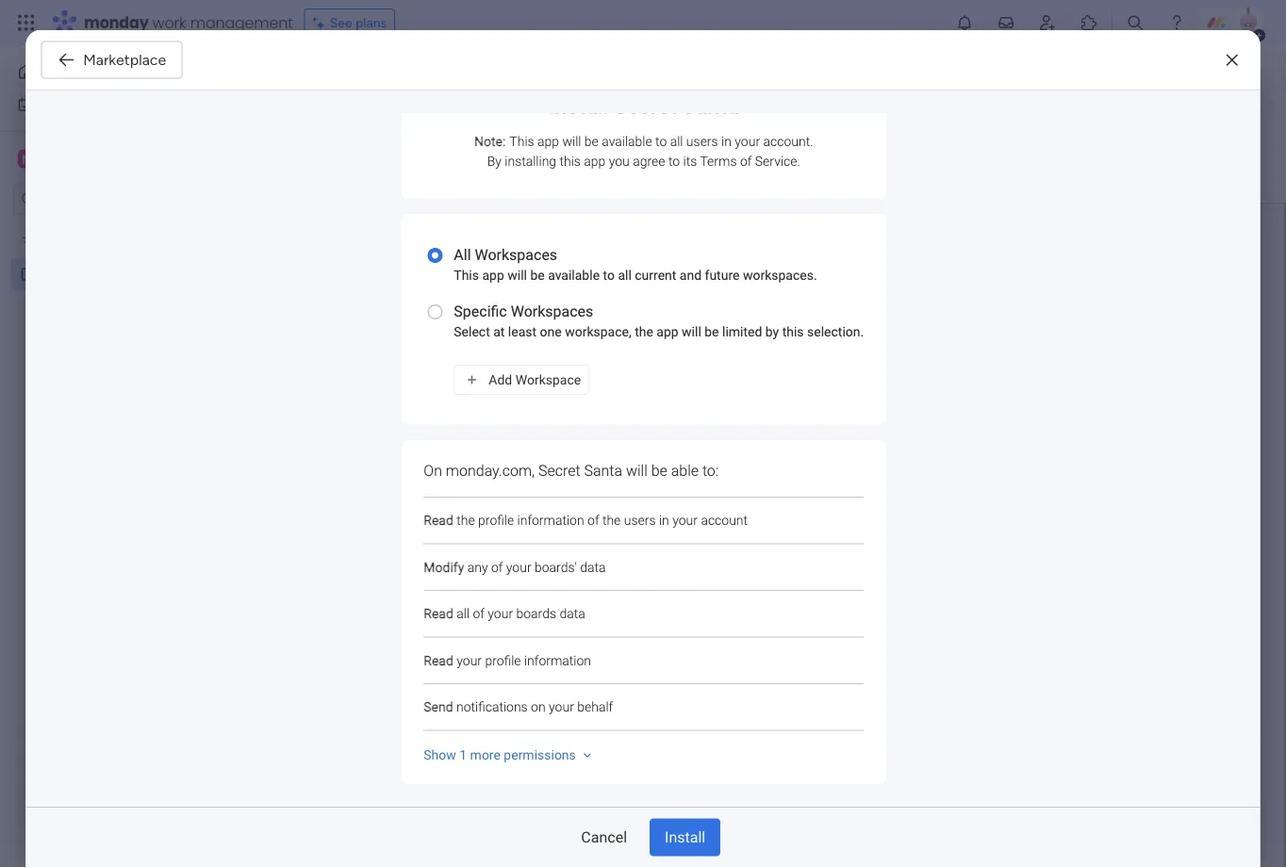 Task type: vqa. For each thing, say whether or not it's contained in the screenshot.
your
yes



Task type: describe. For each thing, give the bounding box(es) containing it.
thank you for participating in this employee wellbeing survey! know that you can fill out for the form using your name or simply write 'anonymous' for the first question if you prefer.
[[511, 295, 1021, 350]]

form
[[374, 113, 405, 129]]

14. anything you want to add?
[[510, 587, 737, 608]]

being?
[[817, 478, 869, 499]]

form
[[633, 313, 664, 331]]

13. How would you rate your overall well-being? field
[[510, 513, 1016, 551]]

would
[[568, 478, 614, 499]]

0 horizontal spatial better
[[757, 370, 799, 388]]

form button
[[360, 106, 419, 136]]

form form
[[250, 204, 1285, 868]]

out
[[558, 313, 580, 331]]

with
[[511, 370, 542, 388]]

by
[[442, 162, 458, 180]]

select product image
[[17, 13, 36, 32]]

employee for employee well-being survey
[[287, 63, 398, 95]]

these
[[546, 370, 584, 388]]

our
[[940, 370, 962, 388]]

see
[[330, 15, 352, 31]]

workforms logo image
[[466, 156, 572, 186]]

you right that at the top
[[996, 295, 1021, 312]]

pulse
[[802, 370, 838, 388]]

that
[[966, 295, 993, 312]]

can
[[511, 313, 535, 331]]

invite members image
[[1039, 13, 1058, 32]]

Employee well-being survey field
[[282, 63, 612, 95]]

1 the from the left
[[607, 313, 629, 331]]

rate
[[650, 478, 681, 499]]

1 vertical spatial to
[[847, 389, 862, 407]]

monday
[[84, 12, 149, 33]]

at
[[923, 370, 936, 388]]

this
[[709, 295, 733, 312]]

add view image
[[430, 114, 438, 128]]

wellbeing
[[806, 295, 869, 312]]

for up question
[[582, 295, 601, 312]]

ruby anderson image
[[1234, 8, 1264, 38]]

main workspace
[[43, 150, 155, 168]]

name
[[741, 313, 778, 331]]

m
[[22, 151, 33, 167]]

13.
[[510, 478, 528, 499]]

14.
[[510, 587, 529, 608]]

powered by
[[379, 162, 458, 180]]

with these result, we hope to have a better pulse on wellness at our organization and bring your relevant programming to better support you.
[[511, 370, 994, 407]]

13. how would you rate your overall well-being? group
[[510, 464, 1016, 573]]

submit
[[738, 780, 787, 798]]

collapse board header image
[[1239, 113, 1254, 128]]

workspace selection element
[[18, 148, 158, 172]]

work for my
[[63, 96, 92, 112]]

marketplace button
[[41, 41, 182, 79]]

for down that at the top
[[972, 313, 991, 331]]

want
[[637, 587, 675, 608]]

wellness
[[863, 370, 919, 388]]

employee
[[737, 295, 802, 312]]

a
[[746, 370, 754, 388]]

employee wellbeing survey
[[511, 250, 931, 292]]

to inside group
[[679, 587, 694, 608]]

organization
[[511, 389, 593, 407]]

my work
[[42, 96, 92, 112]]

marketplace
[[83, 51, 166, 69]]

my
[[42, 96, 60, 112]]

relevant
[[697, 389, 750, 407]]

13. how would you rate your overall well-being?
[[510, 478, 869, 499]]

on
[[842, 370, 859, 388]]

my work button
[[11, 89, 203, 119]]

apps image
[[1080, 13, 1099, 32]]

write
[[846, 313, 879, 331]]

your inside "with these result, we hope to have a better pulse on wellness at our organization and bring your relevant programming to better support you."
[[664, 389, 693, 407]]

wellbeing
[[668, 250, 820, 292]]

workspace
[[80, 150, 155, 168]]

you inside group
[[605, 587, 633, 608]]



Task type: locate. For each thing, give the bounding box(es) containing it.
see plans button
[[304, 8, 395, 37]]

well- right overall
[[779, 478, 817, 499]]

1 vertical spatial employee
[[511, 250, 661, 292]]

1 horizontal spatial work
[[152, 12, 186, 33]]

main
[[43, 150, 76, 168]]

programming
[[754, 389, 843, 407]]

for
[[582, 295, 601, 312], [584, 313, 603, 331], [972, 313, 991, 331]]

0 horizontal spatial work
[[63, 96, 92, 112]]

have
[[711, 370, 742, 388]]

see plans
[[330, 15, 387, 31]]

'anonymous'
[[883, 313, 968, 331]]

submit button
[[723, 770, 802, 808]]

management
[[190, 12, 293, 33]]

fill
[[539, 313, 554, 331]]

using
[[668, 313, 704, 331]]

question
[[541, 332, 599, 350]]

your inside group
[[685, 478, 719, 499]]

None field
[[510, 404, 1016, 441]]

know
[[925, 295, 962, 312]]

workspace image
[[18, 149, 37, 169]]

1 vertical spatial your
[[664, 389, 693, 407]]

1 vertical spatial work
[[63, 96, 92, 112]]

result,
[[587, 370, 628, 388]]

for up the if
[[584, 313, 603, 331]]

survey
[[828, 250, 931, 292]]

your down hope
[[664, 389, 693, 407]]

better up programming
[[757, 370, 799, 388]]

2 the from the left
[[995, 313, 1017, 331]]

how
[[532, 478, 564, 499]]

option
[[0, 225, 241, 229]]

your down the 'this'
[[708, 313, 737, 331]]

0 horizontal spatial the
[[607, 313, 629, 331]]

how would you rate your overall well-being? element
[[510, 478, 869, 499]]

in
[[693, 295, 705, 312]]

1 horizontal spatial the
[[995, 313, 1017, 331]]

0 vertical spatial employee
[[287, 63, 398, 95]]

and
[[597, 389, 622, 407]]

if
[[603, 332, 612, 350]]

hope
[[655, 370, 689, 388]]

1 horizontal spatial well-
[[779, 478, 817, 499]]

employee down see
[[287, 63, 398, 95]]

work right monday
[[152, 12, 186, 33]]

work for monday
[[152, 12, 186, 33]]

employee up 'out'
[[511, 250, 661, 292]]

1 vertical spatial better
[[865, 389, 906, 407]]

0 vertical spatial your
[[708, 313, 737, 331]]

you left want
[[605, 587, 633, 608]]

0 vertical spatial work
[[152, 12, 186, 33]]

employee inside form form
[[511, 250, 661, 292]]

2 vertical spatial your
[[685, 478, 719, 499]]

well- up add view icon at the top left of page
[[404, 63, 461, 95]]

work inside button
[[63, 96, 92, 112]]

support
[[910, 389, 962, 407]]

anything
[[532, 587, 601, 608]]

thank
[[511, 295, 550, 312]]

to
[[693, 370, 707, 388], [847, 389, 862, 407], [679, 587, 694, 608]]

you right the if
[[615, 332, 640, 350]]

to down on
[[847, 389, 862, 407]]

we
[[631, 370, 651, 388]]

search everything image
[[1126, 13, 1145, 32]]

monday work management
[[84, 12, 293, 33]]

your right rate
[[685, 478, 719, 499]]

bring
[[626, 389, 660, 407]]

1 vertical spatial well-
[[779, 478, 817, 499]]

the up the if
[[607, 313, 629, 331]]

add?
[[698, 587, 737, 608]]

you.
[[966, 389, 994, 407]]

your inside thank you for participating in this employee wellbeing survey! know that you can fill out for the form using your name or simply write 'anonymous' for the first question if you prefer.
[[708, 313, 737, 331]]

14. Anything you want to add? text field
[[510, 622, 1016, 741]]

you up 'out'
[[554, 295, 579, 312]]

0 horizontal spatial well-
[[404, 63, 461, 95]]

work
[[152, 12, 186, 33], [63, 96, 92, 112]]

well-
[[404, 63, 461, 95], [779, 478, 817, 499]]

powered
[[379, 162, 438, 180]]

work right my
[[63, 96, 92, 112]]

plans
[[356, 15, 387, 31]]

14. anything you want to add? group
[[510, 573, 1016, 770]]

notifications image
[[956, 13, 974, 32]]

employee well-being survey
[[287, 63, 607, 95]]

0 horizontal spatial employee
[[287, 63, 398, 95]]

you
[[554, 295, 579, 312], [996, 295, 1021, 312], [615, 332, 640, 350], [618, 478, 647, 499], [605, 587, 633, 608]]

public board image
[[20, 266, 38, 283]]

simply
[[799, 313, 842, 331]]

or
[[782, 313, 795, 331]]

home button
[[11, 57, 203, 87]]

home
[[43, 64, 79, 80]]

1 horizontal spatial employee
[[511, 250, 661, 292]]

board activity image
[[1089, 68, 1111, 91]]

better
[[757, 370, 799, 388], [865, 389, 906, 407]]

0 vertical spatial well-
[[404, 63, 461, 95]]

2 vertical spatial to
[[679, 587, 694, 608]]

your
[[708, 313, 737, 331], [664, 389, 693, 407], [685, 478, 719, 499]]

the
[[607, 313, 629, 331], [995, 313, 1017, 331]]

0 vertical spatial to
[[693, 370, 707, 388]]

you left rate
[[618, 478, 647, 499]]

inbox image
[[997, 13, 1016, 32]]

survey
[[532, 63, 607, 95]]

anything you want to add? element
[[510, 587, 737, 608]]

to right want
[[679, 587, 694, 608]]

first
[[511, 332, 537, 350]]

well- inside group
[[779, 478, 817, 499]]

1 horizontal spatial better
[[865, 389, 906, 407]]

participating
[[605, 295, 689, 312]]

dapulse x slim image
[[1227, 49, 1238, 71]]

help image
[[1168, 13, 1187, 32]]

0 vertical spatial better
[[757, 370, 799, 388]]

list box
[[0, 223, 241, 545]]

to left have
[[693, 370, 707, 388]]

employee for employee wellbeing survey
[[511, 250, 661, 292]]

being
[[461, 63, 526, 95]]

the right 'anonymous'
[[995, 313, 1017, 331]]

overall
[[723, 478, 775, 499]]

employee
[[287, 63, 398, 95], [511, 250, 661, 292]]

survey!
[[873, 295, 921, 312]]

prefer.
[[644, 332, 687, 350]]

you inside group
[[618, 478, 647, 499]]

better down 'wellness'
[[865, 389, 906, 407]]



